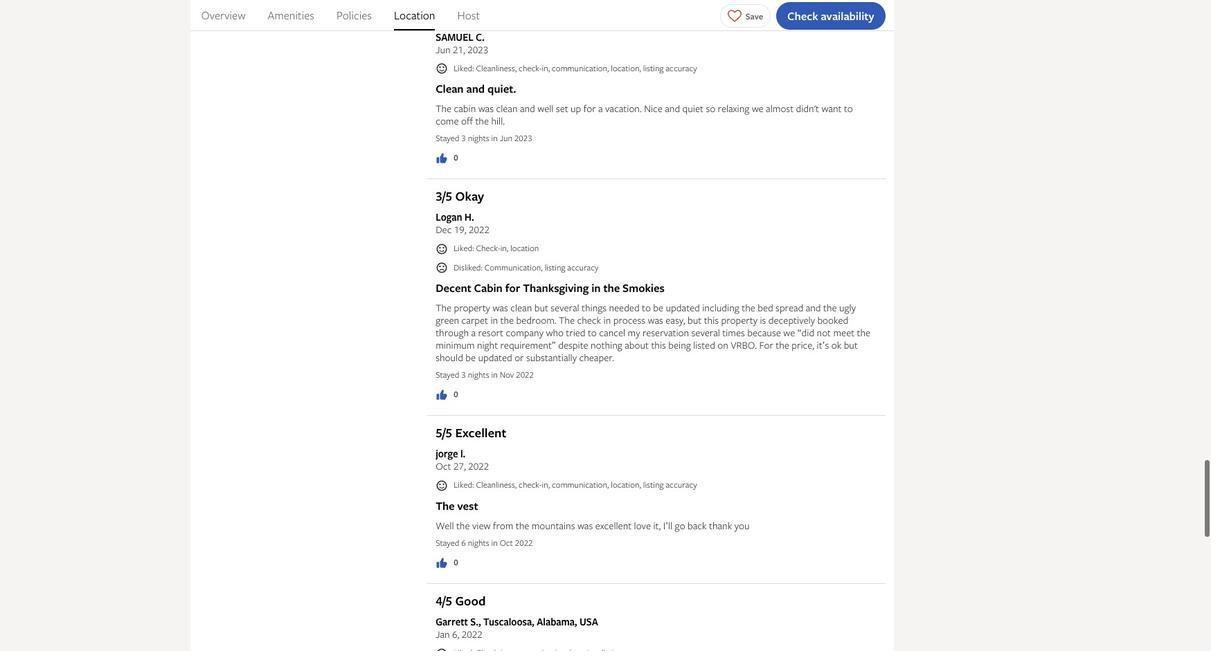 Task type: describe. For each thing, give the bounding box(es) containing it.
booked
[[818, 314, 849, 327]]

2 vertical spatial to
[[588, 327, 597, 340]]

good
[[455, 593, 486, 610]]

okay
[[455, 188, 484, 205]]

because
[[747, 327, 781, 340]]

the left bed
[[742, 302, 755, 315]]

small image for garrett s., tuscaloosa, alabama, usa
[[436, 648, 448, 652]]

1 horizontal spatial be
[[653, 302, 664, 315]]

1 vertical spatial this
[[651, 339, 666, 352]]

2022 inside 5/5 excellent jorge l. oct 27, 2022
[[468, 460, 489, 473]]

nov
[[500, 369, 514, 381]]

minimum
[[436, 339, 475, 352]]

process
[[613, 314, 646, 327]]

was down cabin on the top left of page
[[493, 302, 508, 315]]

check availability
[[788, 8, 874, 23]]

smokies
[[623, 281, 665, 296]]

0 for the
[[454, 557, 458, 569]]

2 liked: from the top
[[454, 243, 474, 254]]

1 vertical spatial in,
[[501, 243, 509, 254]]

excellent for and
[[455, 7, 506, 25]]

the left check at the left
[[559, 314, 575, 327]]

in, for clean and quiet.
[[542, 62, 550, 74]]

carpet
[[462, 314, 488, 327]]

0 button for the
[[436, 557, 458, 570]]

from
[[493, 519, 513, 533]]

tried
[[566, 327, 586, 340]]

deceptively
[[769, 314, 815, 327]]

spread
[[776, 302, 804, 315]]

stayed for the
[[436, 537, 460, 549]]

or
[[515, 351, 524, 365]]

communication, for clean and quiet.
[[552, 62, 609, 74]]

s.,
[[470, 616, 481, 629]]

not
[[817, 327, 831, 340]]

well
[[436, 519, 454, 533]]

vrbo.
[[731, 339, 757, 352]]

was inside clean and quiet. the cabin was clean and well set up for a vacation.  nice and quiet so relaxing we almost didn't want to come off the hill.
[[478, 102, 494, 115]]

0 horizontal spatial but
[[534, 302, 548, 315]]

0 vertical spatial several
[[551, 302, 579, 315]]

medium image for clean and quiet.
[[436, 153, 448, 165]]

medium image for decent cabin for thanksgiving in the smokies
[[436, 390, 448, 402]]

liked: check-in, location
[[454, 243, 539, 254]]

cabin
[[454, 102, 476, 115]]

4/5
[[436, 593, 452, 610]]

3 for excellent
[[462, 132, 466, 144]]

love
[[634, 519, 651, 533]]

go
[[675, 519, 685, 533]]

the vest well the view from the mountains was excellent love it, i'll go back thank you
[[436, 499, 750, 533]]

liked: for and
[[454, 62, 474, 74]]

0 for decent
[[454, 389, 458, 401]]

quiet
[[683, 102, 704, 115]]

clean
[[436, 81, 464, 96]]

and right nice
[[665, 102, 680, 115]]

who
[[546, 327, 564, 340]]

times
[[723, 327, 745, 340]]

the up 6
[[456, 519, 470, 533]]

0 button for clean
[[436, 152, 458, 165]]

1 vertical spatial accuracy
[[567, 262, 599, 273]]

the down decent
[[436, 302, 452, 315]]

in, for the vest
[[542, 480, 550, 491]]

the inside the vest well the view from the mountains was excellent love it, i'll go back thank you
[[436, 499, 455, 514]]

2022 inside 3/5 okay logan h. dec 19, 2022
[[469, 223, 490, 236]]

0 horizontal spatial be
[[466, 351, 476, 365]]

amenities link
[[268, 0, 314, 30]]

4/5 good garrett s., tuscaloosa, alabama, usa jan 6, 2022
[[436, 593, 598, 641]]

well
[[538, 102, 554, 115]]

disliked: communication, listing accuracy
[[454, 262, 599, 273]]

location
[[394, 8, 435, 23]]

the inside clean and quiet. the cabin was clean and well set up for a vacation.  nice and quiet so relaxing we almost didn't want to come off the hill.
[[436, 102, 452, 115]]

come
[[436, 114, 459, 128]]

the right the from on the bottom
[[516, 519, 529, 533]]

to inside clean and quiet. the cabin was clean and well set up for a vacation.  nice and quiet so relaxing we almost didn't want to come off the hill.
[[844, 102, 853, 115]]

stayed 3 nights in nov 2022
[[436, 369, 534, 381]]

despite
[[558, 339, 588, 352]]

substantially
[[526, 351, 577, 365]]

reservation
[[643, 327, 689, 340]]

bedroom.
[[516, 314, 557, 327]]

0 for clean
[[454, 152, 458, 164]]

ok
[[832, 339, 842, 352]]

we inside decent cabin for thanksgiving in the smokies the property was clean but several things needed to be updated including the bed spread and the ugly green carpet in the bedroom. the check in process was easy, but this property is deceptively booked through a resort company who tried to cancel my reservation several times because we "did not meet the minimum night requirement" despite nothing about this being listed on vrbo. for the price, it's ok but should be updated or substantially cheaper.
[[783, 327, 795, 340]]

mountains
[[532, 519, 575, 533]]

check availability button
[[777, 2, 886, 29]]

small image
[[436, 262, 448, 275]]

things
[[582, 302, 607, 315]]

and left well on the top left of page
[[520, 102, 535, 115]]

hill.
[[491, 114, 505, 128]]

through
[[436, 327, 469, 340]]

l.
[[461, 448, 466, 461]]

clean and quiet. the cabin was clean and well set up for a vacation.  nice and quiet so relaxing we almost didn't want to come off the hill.
[[436, 81, 853, 128]]

dec
[[436, 223, 452, 236]]

cheaper.
[[579, 351, 614, 365]]

price,
[[792, 339, 815, 352]]

stayed 3 nights in jun 2023
[[436, 132, 532, 144]]

tuscaloosa,
[[483, 616, 535, 629]]

was inside the vest well the view from the mountains was excellent love it, i'll go back thank you
[[578, 519, 593, 533]]

2023 inside 5/5 excellent samuel c. jun 21, 2023
[[468, 43, 488, 56]]

oct for 6
[[500, 537, 513, 549]]

didn't
[[796, 102, 819, 115]]

accuracy for clean and quiet.
[[666, 62, 697, 74]]

off
[[461, 114, 473, 128]]

nights for and
[[468, 132, 489, 144]]

jun for excellent
[[436, 43, 451, 56]]

in down hill.
[[491, 132, 498, 144]]

cabin
[[474, 281, 503, 296]]

the left ugly
[[824, 302, 837, 315]]

company
[[506, 327, 544, 340]]

about
[[625, 339, 649, 352]]

6,
[[452, 628, 459, 641]]

want
[[822, 102, 842, 115]]

disliked:
[[454, 262, 483, 273]]

1 horizontal spatial but
[[688, 314, 702, 327]]

policies
[[337, 8, 372, 23]]

2 small image from the top
[[436, 243, 448, 255]]

27,
[[454, 460, 466, 473]]

save
[[746, 10, 763, 22]]

ugly
[[839, 302, 856, 315]]

liked: cleanliness, check-in, communication, location, listing accuracy for the vest
[[454, 480, 697, 491]]

on
[[718, 339, 729, 352]]

communication, for the vest
[[552, 480, 609, 491]]

amenities
[[268, 8, 314, 23]]

overview
[[201, 8, 246, 23]]

requirement"
[[500, 339, 556, 352]]

in up the things
[[592, 281, 601, 296]]

the up needed
[[604, 281, 620, 296]]

is
[[760, 314, 766, 327]]

in right carpet
[[491, 314, 498, 327]]

and up the cabin at left
[[466, 81, 485, 96]]

in down the from on the bottom
[[491, 537, 498, 549]]

oct for excellent
[[436, 460, 451, 473]]

jun for 3
[[500, 132, 513, 144]]

liked: cleanliness, check-in, communication, location, listing accuracy for clean and quiet.
[[454, 62, 697, 74]]



Task type: vqa. For each thing, say whether or not it's contained in the screenshot.
download the app button icon
no



Task type: locate. For each thing, give the bounding box(es) containing it.
communication, up the up
[[552, 62, 609, 74]]

0 vertical spatial liked: cleanliness, check-in, communication, location, listing accuracy
[[454, 62, 697, 74]]

3 nights from the top
[[468, 537, 489, 549]]

small image down jorge
[[436, 480, 448, 492]]

3 0 button from the top
[[436, 557, 458, 570]]

2 vertical spatial nights
[[468, 537, 489, 549]]

0 button down well
[[436, 557, 458, 570]]

the right the meet
[[857, 327, 871, 340]]

excellent up l.
[[455, 425, 506, 442]]

0 vertical spatial communication,
[[552, 62, 609, 74]]

0 down the stayed 3 nights in jun 2023
[[454, 152, 458, 164]]

for inside decent cabin for thanksgiving in the smokies the property was clean but several things needed to be updated including the bed spread and the ugly green carpet in the bedroom. the check in process was easy, but this property is deceptively booked through a resort company who tried to cancel my reservation several times because we "did not meet the minimum night requirement" despite nothing about this being listed on vrbo. for the price, it's ok but should be updated or substantially cheaper.
[[505, 281, 520, 296]]

3 down off
[[462, 132, 466, 144]]

the
[[475, 114, 489, 128], [604, 281, 620, 296], [742, 302, 755, 315], [824, 302, 837, 315], [500, 314, 514, 327], [857, 327, 871, 340], [776, 339, 790, 352], [456, 519, 470, 533], [516, 519, 529, 533]]

3 small image from the top
[[436, 480, 448, 492]]

listing up thanksgiving
[[545, 262, 565, 273]]

clean up company at the left of the page
[[511, 302, 532, 315]]

1 location, from the top
[[611, 62, 641, 74]]

so
[[706, 102, 716, 115]]

2 location, from the top
[[611, 480, 641, 491]]

0 vertical spatial listing
[[643, 62, 664, 74]]

in, left location
[[501, 243, 509, 254]]

2 vertical spatial medium image
[[436, 558, 448, 570]]

accuracy up go
[[666, 480, 697, 491]]

2 stayed from the top
[[436, 369, 460, 381]]

3
[[462, 132, 466, 144], [462, 369, 466, 381]]

1 vertical spatial we
[[783, 327, 795, 340]]

listing for the vest
[[643, 480, 664, 491]]

small image for jorge l.
[[436, 480, 448, 492]]

communication, up the vest well the view from the mountains was excellent love it, i'll go back thank you
[[552, 480, 609, 491]]

the up well
[[436, 499, 455, 514]]

medium image up "3/5"
[[436, 153, 448, 165]]

a inside decent cabin for thanksgiving in the smokies the property was clean but several things needed to be updated including the bed spread and the ugly green carpet in the bedroom. the check in process was easy, but this property is deceptively booked through a resort company who tried to cancel my reservation several times because we "did not meet the minimum night requirement" despite nothing about this being listed on vrbo. for the price, it's ok but should be updated or substantially cheaper.
[[471, 327, 476, 340]]

excellent inside 5/5 excellent jorge l. oct 27, 2022
[[455, 425, 506, 442]]

save button
[[720, 4, 771, 27]]

5/5 for clean
[[436, 7, 452, 25]]

0 horizontal spatial oct
[[436, 460, 451, 473]]

1 vertical spatial medium image
[[436, 390, 448, 402]]

2 cleanliness, from the top
[[476, 480, 517, 491]]

excellent inside 5/5 excellent samuel c. jun 21, 2023
[[455, 7, 506, 25]]

this left being
[[651, 339, 666, 352]]

meet
[[834, 327, 855, 340]]

quiet.
[[488, 81, 516, 96]]

listing up it,
[[643, 480, 664, 491]]

availability
[[821, 8, 874, 23]]

jorge
[[436, 448, 458, 461]]

0 vertical spatial 0
[[454, 152, 458, 164]]

should
[[436, 351, 463, 365]]

listed
[[693, 339, 715, 352]]

2 check- from the top
[[519, 480, 542, 491]]

0 vertical spatial 3
[[462, 132, 466, 144]]

5/5 inside 5/5 excellent samuel c. jun 21, 2023
[[436, 7, 452, 25]]

2 vertical spatial accuracy
[[666, 480, 697, 491]]

a inside clean and quiet. the cabin was clean and well set up for a vacation.  nice and quiet so relaxing we almost didn't want to come off the hill.
[[598, 102, 603, 115]]

for
[[759, 339, 774, 352]]

3 medium image from the top
[[436, 558, 448, 570]]

in right check at the left
[[604, 314, 611, 327]]

jun
[[436, 43, 451, 56], [500, 132, 513, 144]]

stayed down come
[[436, 132, 460, 144]]

liked: for vest
[[454, 480, 474, 491]]

1 horizontal spatial we
[[783, 327, 795, 340]]

liked: down 21,
[[454, 62, 474, 74]]

cleanliness, for vest
[[476, 480, 517, 491]]

and
[[466, 81, 485, 96], [520, 102, 535, 115], [665, 102, 680, 115], [806, 302, 821, 315]]

was left easy, in the right of the page
[[648, 314, 663, 327]]

location, up the 'excellent'
[[611, 480, 641, 491]]

1 horizontal spatial this
[[704, 314, 719, 327]]

0 vertical spatial for
[[584, 102, 596, 115]]

and right spread
[[806, 302, 821, 315]]

1 vertical spatial liked: cleanliness, check-in, communication, location, listing accuracy
[[454, 480, 697, 491]]

nights left "nov" on the bottom
[[468, 369, 489, 381]]

several left the times
[[692, 327, 720, 340]]

2 horizontal spatial but
[[844, 339, 858, 352]]

be
[[653, 302, 664, 315], [466, 351, 476, 365]]

in, up mountains
[[542, 480, 550, 491]]

0 vertical spatial liked:
[[454, 62, 474, 74]]

relaxing
[[718, 102, 750, 115]]

0 horizontal spatial a
[[471, 327, 476, 340]]

1 vertical spatial several
[[692, 327, 720, 340]]

1 horizontal spatial a
[[598, 102, 603, 115]]

1 vertical spatial a
[[471, 327, 476, 340]]

"did
[[798, 327, 815, 340]]

1 horizontal spatial jun
[[500, 132, 513, 144]]

check
[[788, 8, 818, 23]]

alabama,
[[537, 616, 577, 629]]

for right the up
[[584, 102, 596, 115]]

2023 right 21,
[[468, 43, 488, 56]]

cleanliness, up vest
[[476, 480, 517, 491]]

5/5 inside 5/5 excellent jorge l. oct 27, 2022
[[436, 425, 452, 442]]

2022
[[469, 223, 490, 236], [516, 369, 534, 381], [468, 460, 489, 473], [515, 537, 533, 549], [462, 628, 483, 641]]

0 vertical spatial cleanliness,
[[476, 62, 517, 74]]

0 vertical spatial medium image
[[436, 153, 448, 165]]

3 liked: from the top
[[454, 480, 474, 491]]

cancel
[[599, 327, 625, 340]]

updated up stayed 3 nights in nov 2022
[[478, 351, 512, 365]]

in, up well on the top left of page
[[542, 62, 550, 74]]

1 communication, from the top
[[552, 62, 609, 74]]

host link
[[457, 0, 480, 30]]

1 vertical spatial updated
[[478, 351, 512, 365]]

usa
[[580, 616, 598, 629]]

2 0 from the top
[[454, 389, 458, 401]]

stayed 6 nights in oct 2022
[[436, 537, 533, 549]]

0 vertical spatial 0 button
[[436, 152, 458, 165]]

1 0 button from the top
[[436, 152, 458, 165]]

accuracy for the vest
[[666, 480, 697, 491]]

0 vertical spatial stayed
[[436, 132, 460, 144]]

1 vertical spatial communication,
[[552, 480, 609, 491]]

check
[[577, 314, 601, 327]]

the inside clean and quiet. the cabin was clean and well set up for a vacation.  nice and quiet so relaxing we almost didn't want to come off the hill.
[[475, 114, 489, 128]]

0 vertical spatial 5/5
[[436, 7, 452, 25]]

excellent for vest
[[455, 425, 506, 442]]

1 horizontal spatial several
[[692, 327, 720, 340]]

being
[[669, 339, 691, 352]]

we left almost
[[752, 102, 764, 115]]

0 vertical spatial to
[[844, 102, 853, 115]]

3 0 from the top
[[454, 557, 458, 569]]

the down clean
[[436, 102, 452, 115]]

thanksgiving
[[523, 281, 589, 296]]

0 vertical spatial a
[[598, 102, 603, 115]]

1 check- from the top
[[519, 62, 542, 74]]

2 vertical spatial 0 button
[[436, 557, 458, 570]]

5/5 excellent samuel c. jun 21, 2023
[[436, 7, 506, 56]]

my
[[628, 327, 640, 340]]

1 vertical spatial 2023
[[515, 132, 532, 144]]

2 excellent from the top
[[455, 425, 506, 442]]

1 vertical spatial jun
[[500, 132, 513, 144]]

0 horizontal spatial this
[[651, 339, 666, 352]]

location, up vacation.
[[611, 62, 641, 74]]

2023 down quiet.
[[515, 132, 532, 144]]

medium image for the vest
[[436, 558, 448, 570]]

2 0 button from the top
[[436, 389, 458, 402]]

clean inside decent cabin for thanksgiving in the smokies the property was clean but several things needed to be updated including the bed spread and the ugly green carpet in the bedroom. the check in process was easy, but this property is deceptively booked through a resort company who tried to cancel my reservation several times because we "did not meet the minimum night requirement" despite nothing about this being listed on vrbo. for the price, it's ok but should be updated or substantially cheaper.
[[511, 302, 532, 315]]

0 vertical spatial in,
[[542, 62, 550, 74]]

0 horizontal spatial we
[[752, 102, 764, 115]]

but right easy, in the right of the page
[[688, 314, 702, 327]]

0 vertical spatial clean
[[496, 102, 518, 115]]

the right for
[[776, 339, 790, 352]]

was left the 'excellent'
[[578, 519, 593, 533]]

location
[[511, 243, 539, 254]]

1 vertical spatial excellent
[[455, 425, 506, 442]]

to right want
[[844, 102, 853, 115]]

overview link
[[201, 0, 246, 30]]

nights for cabin
[[468, 369, 489, 381]]

location link
[[394, 0, 435, 30]]

2 5/5 from the top
[[436, 425, 452, 442]]

5/5 up jorge
[[436, 425, 452, 442]]

clean inside clean and quiet. the cabin was clean and well set up for a vacation.  nice and quiet so relaxing we almost didn't want to come off the hill.
[[496, 102, 518, 115]]

0 button down come
[[436, 152, 458, 165]]

night
[[477, 339, 498, 352]]

we left "did
[[783, 327, 795, 340]]

jun down hill.
[[500, 132, 513, 144]]

0 horizontal spatial updated
[[478, 351, 512, 365]]

1 horizontal spatial property
[[721, 314, 758, 327]]

1 horizontal spatial for
[[584, 102, 596, 115]]

oct inside 5/5 excellent jorge l. oct 27, 2022
[[436, 460, 451, 473]]

be left night
[[466, 351, 476, 365]]

nights right 6
[[468, 537, 489, 549]]

liked: cleanliness, check-in, communication, location, listing accuracy up the up
[[454, 62, 697, 74]]

1 excellent from the top
[[455, 7, 506, 25]]

jun left 21,
[[436, 43, 451, 56]]

0 vertical spatial accuracy
[[666, 62, 697, 74]]

small image for samuel c.
[[436, 63, 448, 75]]

1 vertical spatial liked:
[[454, 243, 474, 254]]

3 down should
[[462, 369, 466, 381]]

3 for okay
[[462, 369, 466, 381]]

the
[[436, 102, 452, 115], [436, 302, 452, 315], [559, 314, 575, 327], [436, 499, 455, 514]]

1 nights from the top
[[468, 132, 489, 144]]

stayed down should
[[436, 369, 460, 381]]

be left easy, in the right of the page
[[653, 302, 664, 315]]

1 liked: from the top
[[454, 62, 474, 74]]

2022 right "nov" on the bottom
[[516, 369, 534, 381]]

small image up clean
[[436, 63, 448, 75]]

to right tried
[[588, 327, 597, 340]]

0 horizontal spatial several
[[551, 302, 579, 315]]

2022 down mountains
[[515, 537, 533, 549]]

1 liked: cleanliness, check-in, communication, location, listing accuracy from the top
[[454, 62, 697, 74]]

liked: down 27,
[[454, 480, 474, 491]]

2 3 from the top
[[462, 369, 466, 381]]

0 vertical spatial location,
[[611, 62, 641, 74]]

small image down jan
[[436, 648, 448, 652]]

0 horizontal spatial 2023
[[468, 43, 488, 56]]

nights down off
[[468, 132, 489, 144]]

0 down stayed 3 nights in nov 2022
[[454, 389, 458, 401]]

you
[[735, 519, 750, 533]]

1 vertical spatial be
[[466, 351, 476, 365]]

was right the cabin at left
[[478, 102, 494, 115]]

view
[[472, 519, 491, 533]]

1 vertical spatial nights
[[468, 369, 489, 381]]

0 down 'stayed 6 nights in oct 2022' on the bottom left of the page
[[454, 557, 458, 569]]

the left bedroom.
[[500, 314, 514, 327]]

small image
[[436, 63, 448, 75], [436, 243, 448, 255], [436, 480, 448, 492], [436, 648, 448, 652]]

but down thanksgiving
[[534, 302, 548, 315]]

oct left 27,
[[436, 460, 451, 473]]

2022 inside 4/5 good garrett s., tuscaloosa, alabama, usa jan 6, 2022
[[462, 628, 483, 641]]

decent
[[436, 281, 471, 296]]

property down cabin on the top left of page
[[454, 302, 490, 315]]

location, for clean and quiet.
[[611, 62, 641, 74]]

check-
[[476, 243, 501, 254]]

5/5 excellent jorge l. oct 27, 2022
[[436, 425, 506, 473]]

cleanliness, for and
[[476, 62, 517, 74]]

2 vertical spatial stayed
[[436, 537, 460, 549]]

nice
[[644, 102, 663, 115]]

5/5 for the
[[436, 425, 452, 442]]

stayed for clean
[[436, 132, 460, 144]]

1 vertical spatial oct
[[500, 537, 513, 549]]

liked: cleanliness, check-in, communication, location, listing accuracy
[[454, 62, 697, 74], [454, 480, 697, 491]]

0 vertical spatial 2023
[[468, 43, 488, 56]]

1 vertical spatial check-
[[519, 480, 542, 491]]

0 button for decent
[[436, 389, 458, 402]]

1 horizontal spatial updated
[[666, 302, 700, 315]]

2 vertical spatial listing
[[643, 480, 664, 491]]

0
[[454, 152, 458, 164], [454, 389, 458, 401], [454, 557, 458, 569]]

the right off
[[475, 114, 489, 128]]

check- up well on the top left of page
[[519, 62, 542, 74]]

2 medium image from the top
[[436, 390, 448, 402]]

several down thanksgiving
[[551, 302, 579, 315]]

accuracy up thanksgiving
[[567, 262, 599, 273]]

this left the times
[[704, 314, 719, 327]]

up
[[571, 102, 581, 115]]

0 horizontal spatial property
[[454, 302, 490, 315]]

jan
[[436, 628, 450, 641]]

easy,
[[666, 314, 685, 327]]

0 button down should
[[436, 389, 458, 402]]

0 horizontal spatial for
[[505, 281, 520, 296]]

location, for the vest
[[611, 480, 641, 491]]

2 communication, from the top
[[552, 480, 609, 491]]

a left resort
[[471, 327, 476, 340]]

1 horizontal spatial oct
[[500, 537, 513, 549]]

0 horizontal spatial to
[[588, 327, 597, 340]]

1 vertical spatial 0
[[454, 389, 458, 401]]

0 vertical spatial we
[[752, 102, 764, 115]]

medium image
[[436, 153, 448, 165], [436, 390, 448, 402], [436, 558, 448, 570]]

accuracy up quiet
[[666, 62, 697, 74]]

0 vertical spatial check-
[[519, 62, 542, 74]]

we inside clean and quiet. the cabin was clean and well set up for a vacation.  nice and quiet so relaxing we almost didn't want to come off the hill.
[[752, 102, 764, 115]]

garrett
[[436, 616, 468, 629]]

list
[[190, 0, 894, 30]]

updated up reservation
[[666, 302, 700, 315]]

cleanliness,
[[476, 62, 517, 74], [476, 480, 517, 491]]

it,
[[653, 519, 661, 533]]

listing for clean and quiet.
[[643, 62, 664, 74]]

0 vertical spatial excellent
[[455, 7, 506, 25]]

thank
[[709, 519, 732, 533]]

liked:
[[454, 62, 474, 74], [454, 243, 474, 254], [454, 480, 474, 491]]

cleanliness, up quiet.
[[476, 62, 517, 74]]

0 vertical spatial nights
[[468, 132, 489, 144]]

0 vertical spatial jun
[[436, 43, 451, 56]]

2 vertical spatial liked:
[[454, 480, 474, 491]]

1 small image from the top
[[436, 63, 448, 75]]

2 liked: cleanliness, check-in, communication, location, listing accuracy from the top
[[454, 480, 697, 491]]

1 vertical spatial 3
[[462, 369, 466, 381]]

check- for clean and quiet.
[[519, 62, 542, 74]]

1 0 from the top
[[454, 152, 458, 164]]

and inside decent cabin for thanksgiving in the smokies the property was clean but several things needed to be updated including the bed spread and the ugly green carpet in the bedroom. the check in process was easy, but this property is deceptively booked through a resort company who tried to cancel my reservation several times because we "did not meet the minimum night requirement" despite nothing about this being listed on vrbo. for the price, it's ok but should be updated or substantially cheaper.
[[806, 302, 821, 315]]

nights for vest
[[468, 537, 489, 549]]

1 vertical spatial for
[[505, 281, 520, 296]]

stayed
[[436, 132, 460, 144], [436, 369, 460, 381], [436, 537, 460, 549]]

0 vertical spatial oct
[[436, 460, 451, 473]]

excellent
[[455, 7, 506, 25], [455, 425, 506, 442]]

4 small image from the top
[[436, 648, 448, 652]]

3/5
[[436, 188, 452, 205]]

5/5 up samuel
[[436, 7, 452, 25]]

1 vertical spatial clean
[[511, 302, 532, 315]]

1 vertical spatial listing
[[545, 262, 565, 273]]

check- for the vest
[[519, 480, 542, 491]]

including
[[702, 302, 740, 315]]

medium image down should
[[436, 390, 448, 402]]

2 horizontal spatial to
[[844, 102, 853, 115]]

2 nights from the top
[[468, 369, 489, 381]]

listing up clean and quiet. the cabin was clean and well set up for a vacation.  nice and quiet so relaxing we almost didn't want to come off the hill.
[[643, 62, 664, 74]]

1 cleanliness, from the top
[[476, 62, 517, 74]]

policies link
[[337, 0, 372, 30]]

was
[[478, 102, 494, 115], [493, 302, 508, 315], [648, 314, 663, 327], [578, 519, 593, 533]]

back
[[688, 519, 707, 533]]

1 horizontal spatial 2023
[[515, 132, 532, 144]]

vacation.
[[605, 102, 642, 115]]

1 vertical spatial stayed
[[436, 369, 460, 381]]

1 vertical spatial cleanliness,
[[476, 480, 517, 491]]

a left vacation.
[[598, 102, 603, 115]]

1 vertical spatial 5/5
[[436, 425, 452, 442]]

nothing
[[591, 339, 623, 352]]

3 stayed from the top
[[436, 537, 460, 549]]

1 3 from the top
[[462, 132, 466, 144]]

small image up small icon
[[436, 243, 448, 255]]

excellent up c.
[[455, 7, 506, 25]]

but
[[534, 302, 548, 315], [688, 314, 702, 327], [844, 339, 858, 352]]

to
[[844, 102, 853, 115], [642, 302, 651, 315], [588, 327, 597, 340]]

list containing overview
[[190, 0, 894, 30]]

to down smokies
[[642, 302, 651, 315]]

stayed for decent
[[436, 369, 460, 381]]

for down communication,
[[505, 281, 520, 296]]

21,
[[453, 43, 465, 56]]

stayed left 6
[[436, 537, 460, 549]]

jun inside 5/5 excellent samuel c. jun 21, 2023
[[436, 43, 451, 56]]

check- up mountains
[[519, 480, 542, 491]]

0 vertical spatial updated
[[666, 302, 700, 315]]

1 medium image from the top
[[436, 153, 448, 165]]

for inside clean and quiet. the cabin was clean and well set up for a vacation.  nice and quiet so relaxing we almost didn't want to come off the hill.
[[584, 102, 596, 115]]

in left "nov" on the bottom
[[491, 369, 498, 381]]

1 5/5 from the top
[[436, 7, 452, 25]]

clean down quiet.
[[496, 102, 518, 115]]

oct down the from on the bottom
[[500, 537, 513, 549]]

host
[[457, 8, 480, 23]]

1 horizontal spatial to
[[642, 302, 651, 315]]

h.
[[465, 211, 474, 224]]

0 vertical spatial this
[[704, 314, 719, 327]]

excellent
[[595, 519, 632, 533]]

2 vertical spatial 0
[[454, 557, 458, 569]]

1 vertical spatial location,
[[611, 480, 641, 491]]

1 vertical spatial 0 button
[[436, 389, 458, 402]]

vest
[[457, 499, 478, 514]]

1 stayed from the top
[[436, 132, 460, 144]]

3/5 okay logan h. dec 19, 2022
[[436, 188, 490, 236]]

0 horizontal spatial jun
[[436, 43, 451, 56]]

set
[[556, 102, 568, 115]]

0 vertical spatial be
[[653, 302, 664, 315]]

c.
[[476, 30, 485, 43]]

1 vertical spatial to
[[642, 302, 651, 315]]

i'll
[[663, 519, 673, 533]]

2 vertical spatial in,
[[542, 480, 550, 491]]



